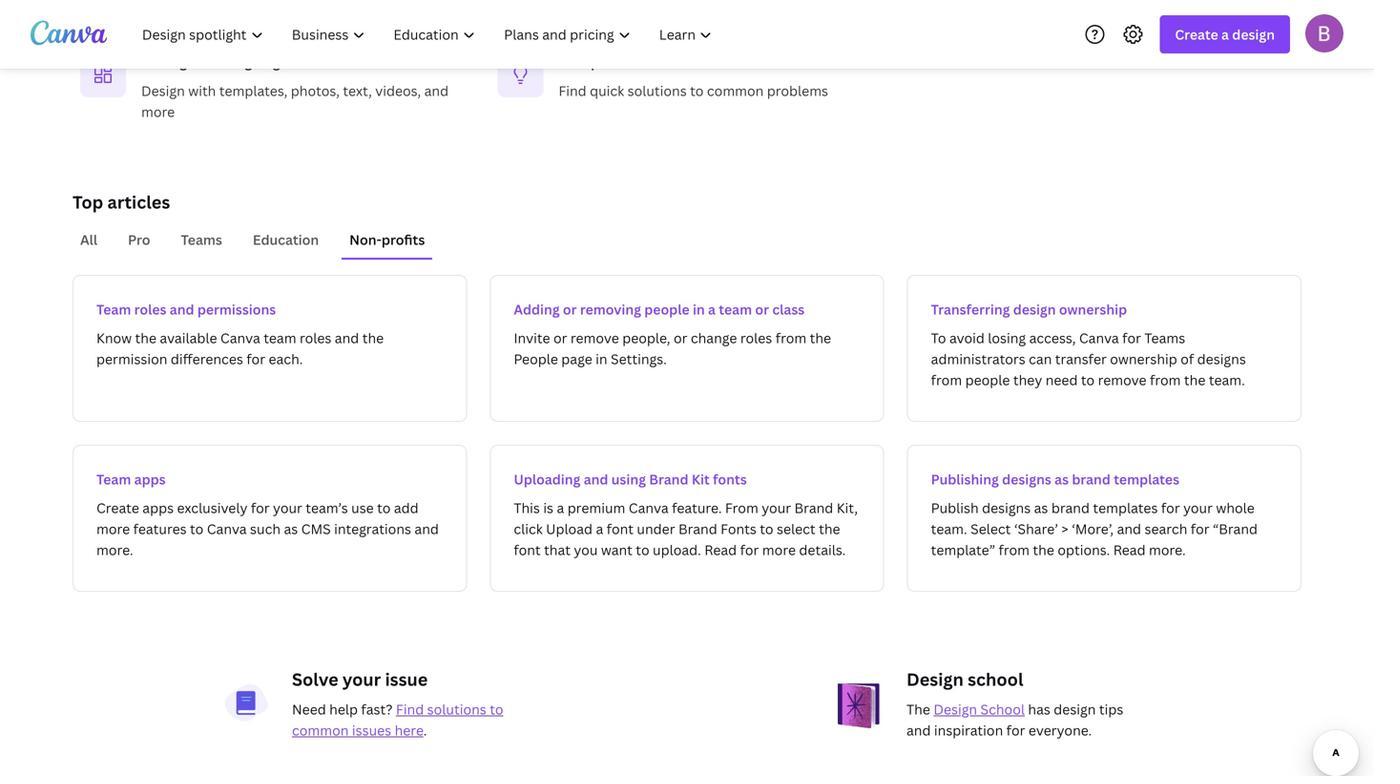 Task type: describe. For each thing, give the bounding box(es) containing it.
of
[[1181, 350, 1195, 368]]

from
[[725, 499, 759, 517]]

page
[[562, 350, 593, 368]]

more inside create apps exclusively for your team's use to add more features to canva such as cms integrations and more.
[[96, 520, 130, 538]]

teams inside to avoid losing access, canva for teams administrators can transfer ownership of designs from people they need to remove from the team.
[[1145, 329, 1186, 347]]

solve your issue image
[[223, 684, 269, 723]]

cms
[[301, 520, 331, 538]]

adding or removing people in a team or class
[[514, 300, 805, 318]]

design for design school
[[907, 668, 964, 691]]

create for create apps exclusively for your team's use to add more features to canva such as cms integrations and more.
[[96, 499, 139, 517]]

non-profits
[[350, 231, 425, 249]]

transfer
[[1056, 350, 1107, 368]]

fix
[[559, 53, 577, 71]]

uploading and using brand kit fonts
[[514, 470, 747, 488]]

that
[[544, 541, 571, 559]]

find quick solutions to common problems
[[559, 82, 829, 100]]

problem
[[591, 53, 646, 71]]

fast?
[[361, 700, 393, 718]]

all button
[[73, 221, 105, 258]]

change
[[691, 329, 737, 347]]

design with templates, photos, text, videos, and more
[[141, 82, 449, 121]]

1 vertical spatial brand
[[795, 499, 834, 517]]

invite or remove people, or change roles from the people page in settings.
[[514, 329, 832, 368]]

.
[[424, 721, 427, 739]]

your up fast?
[[343, 668, 381, 691]]

need
[[292, 700, 326, 718]]

the inside the invite or remove people, or change roles from the people page in settings.
[[810, 329, 832, 347]]

premium
[[568, 499, 626, 517]]

this is a premium canva feature. from your brand kit, click upload a font under brand fonts to select the font that you want to upload. read for more details.
[[514, 499, 858, 559]]

as inside create apps exclusively for your team's use to add more features to canva such as cms integrations and more.
[[284, 520, 298, 538]]

top articles
[[73, 190, 170, 214]]

options.
[[1058, 541, 1111, 559]]

to avoid losing access, canva for teams administrators can transfer ownership of designs from people they need to remove from the team.
[[931, 329, 1247, 389]]

editing and designing
[[141, 53, 280, 71]]

articles
[[107, 190, 170, 214]]

for inside to avoid losing access, canva for teams administrators can transfer ownership of designs from people they need to remove from the team.
[[1123, 329, 1142, 347]]

is
[[544, 499, 554, 517]]

class
[[773, 300, 805, 318]]

in inside the invite or remove people, or change roles from the people page in settings.
[[596, 350, 608, 368]]

transferring design ownership
[[931, 300, 1128, 318]]

select
[[777, 520, 816, 538]]

find solutions to common issues here
[[292, 700, 504, 739]]

as for publish
[[1035, 499, 1049, 517]]

create for create a design
[[1176, 25, 1219, 43]]

and inside know the available canva team roles and the permission differences for each.
[[335, 329, 359, 347]]

remove inside to avoid losing access, canva for teams administrators can transfer ownership of designs from people they need to remove from the team.
[[1098, 371, 1147, 389]]

want
[[601, 541, 633, 559]]

remove inside the invite or remove people, or change roles from the people page in settings.
[[571, 329, 619, 347]]

templates,
[[219, 82, 288, 100]]

access,
[[1030, 329, 1076, 347]]

team. inside to avoid losing access, canva for teams administrators can transfer ownership of designs from people they need to remove from the team.
[[1209, 371, 1246, 389]]

text,
[[343, 82, 372, 100]]

or left class on the right of page
[[756, 300, 770, 318]]

they
[[1014, 371, 1043, 389]]

such
[[250, 520, 281, 538]]

inspiration
[[935, 721, 1004, 739]]

whole
[[1217, 499, 1255, 517]]

select
[[971, 520, 1011, 538]]

invite
[[514, 329, 550, 347]]

0 vertical spatial ownership
[[1060, 300, 1128, 318]]

search
[[1145, 520, 1188, 538]]

2 vertical spatial design
[[934, 700, 978, 718]]

design school link
[[934, 700, 1025, 718]]

settings.
[[611, 350, 667, 368]]

the design school
[[907, 700, 1025, 718]]

transferring
[[931, 300, 1011, 318]]

from inside the invite or remove people, or change roles from the people page in settings.
[[776, 329, 807, 347]]

kit
[[692, 470, 710, 488]]

templates for publishing designs as brand templates
[[1114, 470, 1180, 488]]

'more',
[[1072, 520, 1114, 538]]

solutions inside find solutions to common issues here
[[427, 700, 487, 718]]

using
[[612, 470, 646, 488]]

each.
[[269, 350, 303, 368]]

or right adding
[[563, 300, 577, 318]]

design for ownership
[[1014, 300, 1056, 318]]

people,
[[623, 329, 671, 347]]

losing
[[988, 329, 1026, 347]]

1 horizontal spatial in
[[693, 300, 705, 318]]

canva inside know the available canva team roles and the permission differences for each.
[[220, 329, 260, 347]]

more inside this is a premium canva feature. from your brand kit, click upload a font under brand fonts to select the font that you want to upload. read for more details.
[[763, 541, 796, 559]]

school
[[968, 668, 1024, 691]]

removing
[[580, 300, 641, 318]]

2 vertical spatial brand
[[679, 520, 718, 538]]

teams inside button
[[181, 231, 222, 249]]

roles inside the invite or remove people, or change roles from the people page in settings.
[[741, 329, 773, 347]]

and inside the design with templates, photos, text, videos, and more
[[424, 82, 449, 100]]

and inside has design tips and inspiration for everyone.
[[907, 721, 931, 739]]

click
[[514, 520, 543, 538]]

publish
[[931, 499, 979, 517]]

or up page in the top of the page
[[554, 329, 568, 347]]

canva inside create apps exclusively for your team's use to add more features to canva such as cms integrations and more.
[[207, 520, 247, 538]]

features
[[133, 520, 187, 538]]

exclusively
[[177, 499, 248, 517]]

brand for publishing
[[1072, 470, 1111, 488]]

a inside dropdown button
[[1222, 25, 1230, 43]]

designs inside to avoid losing access, canva for teams administrators can transfer ownership of designs from people they need to remove from the team.
[[1198, 350, 1247, 368]]

team apps
[[96, 470, 166, 488]]

photos,
[[291, 82, 340, 100]]

available
[[160, 329, 217, 347]]

design inside create a design dropdown button
[[1233, 25, 1275, 43]]

need help fast?
[[292, 700, 396, 718]]

adding
[[514, 300, 560, 318]]

education button
[[245, 221, 327, 258]]

create a design button
[[1160, 15, 1291, 53]]

apps for create
[[143, 499, 174, 517]]

team for team roles and permissions
[[96, 300, 131, 318]]

to
[[931, 329, 947, 347]]

you
[[574, 541, 598, 559]]

can
[[1029, 350, 1052, 368]]

'share'
[[1015, 520, 1059, 538]]



Task type: vqa. For each thing, say whether or not it's contained in the screenshot.
#000000 image to the top
no



Task type: locate. For each thing, give the bounding box(es) containing it.
for left each.
[[247, 350, 265, 368]]

brand left kit
[[649, 470, 689, 488]]

canva up transfer
[[1080, 329, 1120, 347]]

0 horizontal spatial team
[[264, 329, 296, 347]]

for down school
[[1007, 721, 1026, 739]]

1 vertical spatial templates
[[1094, 499, 1158, 517]]

from down administrators
[[931, 371, 962, 389]]

publishing designs as brand templates
[[931, 470, 1180, 488]]

issues
[[352, 721, 392, 739]]

design inside has design tips and inspiration for everyone.
[[1054, 700, 1096, 718]]

roles up each.
[[300, 329, 332, 347]]

0 vertical spatial team
[[96, 300, 131, 318]]

read inside publish designs as brand templates for your whole team. select 'share' > 'more', and search for "brand template" from the options. read more.
[[1114, 541, 1146, 559]]

0 vertical spatial as
[[1055, 470, 1069, 488]]

common left problems
[[707, 82, 764, 100]]

as
[[1055, 470, 1069, 488], [1035, 499, 1049, 517], [284, 520, 298, 538]]

0 horizontal spatial people
[[645, 300, 690, 318]]

or
[[563, 300, 577, 318], [756, 300, 770, 318], [554, 329, 568, 347], [674, 329, 688, 347]]

roles right change
[[741, 329, 773, 347]]

as inside publish designs as brand templates for your whole team. select 'share' > 'more', and search for "brand template" from the options. read more.
[[1035, 499, 1049, 517]]

or left change
[[674, 329, 688, 347]]

as for publishing
[[1055, 470, 1069, 488]]

1 horizontal spatial team
[[719, 300, 752, 318]]

solve
[[292, 668, 339, 691]]

teams button
[[173, 221, 230, 258]]

1 horizontal spatial as
[[1035, 499, 1049, 517]]

videos,
[[375, 82, 421, 100]]

1 vertical spatial people
[[966, 371, 1010, 389]]

2 team from the top
[[96, 470, 131, 488]]

permission
[[96, 350, 168, 368]]

upload.
[[653, 541, 702, 559]]

uploading
[[514, 470, 581, 488]]

top
[[73, 190, 103, 214]]

>
[[1062, 520, 1069, 538]]

find solutions to common issues here link
[[292, 700, 504, 739]]

in right page in the top of the page
[[596, 350, 608, 368]]

team for team apps
[[96, 470, 131, 488]]

1 horizontal spatial team.
[[1209, 371, 1246, 389]]

as left cms
[[284, 520, 298, 538]]

templates inside publish designs as brand templates for your whole team. select 'share' > 'more', and search for "brand template" from the options. read more.
[[1094, 499, 1158, 517]]

feature.
[[672, 499, 722, 517]]

designs for publishing designs as brand templates
[[1003, 470, 1052, 488]]

team's
[[306, 499, 348, 517]]

as up >
[[1055, 470, 1069, 488]]

0 vertical spatial find
[[559, 82, 587, 100]]

0 horizontal spatial create
[[96, 499, 139, 517]]

2 vertical spatial design
[[1054, 700, 1096, 718]]

0 horizontal spatial more.
[[96, 541, 133, 559]]

top level navigation element
[[130, 15, 729, 53]]

0 vertical spatial brand
[[649, 470, 689, 488]]

brand up 'more',
[[1072, 470, 1111, 488]]

design up access,
[[1014, 300, 1056, 318]]

designs up 'share'
[[1003, 470, 1052, 488]]

1 vertical spatial team
[[96, 470, 131, 488]]

1 vertical spatial font
[[514, 541, 541, 559]]

non-profits button
[[342, 221, 433, 258]]

teams right the pro button
[[181, 231, 222, 249]]

your up the such
[[273, 499, 303, 517]]

1 horizontal spatial roles
[[300, 329, 332, 347]]

2 vertical spatial as
[[284, 520, 298, 538]]

more. inside publish designs as brand templates for your whole team. select 'share' > 'more', and search for "brand template" from the options. read more.
[[1149, 541, 1186, 559]]

team up change
[[719, 300, 752, 318]]

profits
[[382, 231, 425, 249]]

0 vertical spatial design
[[141, 82, 185, 100]]

canva up under
[[629, 499, 669, 517]]

the inside to avoid losing access, canva for teams administrators can transfer ownership of designs from people they need to remove from the team.
[[1185, 371, 1206, 389]]

0 vertical spatial apps
[[134, 470, 166, 488]]

0 vertical spatial templates
[[1114, 470, 1180, 488]]

1 horizontal spatial find
[[559, 82, 587, 100]]

1 vertical spatial team
[[264, 329, 296, 347]]

fix a problem
[[559, 53, 646, 71]]

remove up page in the top of the page
[[571, 329, 619, 347]]

integrations
[[334, 520, 411, 538]]

canva down permissions
[[220, 329, 260, 347]]

designs right of
[[1198, 350, 1247, 368]]

use
[[351, 499, 374, 517]]

apps inside create apps exclusively for your team's use to add more features to canva such as cms integrations and more.
[[143, 499, 174, 517]]

from down of
[[1150, 371, 1181, 389]]

design up the everyone.
[[1054, 700, 1096, 718]]

remove down transfer
[[1098, 371, 1147, 389]]

0 horizontal spatial as
[[284, 520, 298, 538]]

design left bob builder icon
[[1233, 25, 1275, 43]]

0 vertical spatial people
[[645, 300, 690, 318]]

common inside find solutions to common issues here
[[292, 721, 349, 739]]

more. down features on the bottom left of page
[[96, 541, 133, 559]]

0 horizontal spatial find
[[396, 700, 424, 718]]

1 vertical spatial common
[[292, 721, 349, 739]]

2 horizontal spatial as
[[1055, 470, 1069, 488]]

find inside find solutions to common issues here
[[396, 700, 424, 718]]

create inside dropdown button
[[1176, 25, 1219, 43]]

0 vertical spatial team.
[[1209, 371, 1246, 389]]

1 horizontal spatial more.
[[1149, 541, 1186, 559]]

brand up select
[[795, 499, 834, 517]]

team roles and permissions
[[96, 300, 276, 318]]

1 vertical spatial team.
[[931, 520, 968, 538]]

find up 'here'
[[396, 700, 424, 718]]

for inside has design tips and inspiration for everyone.
[[1007, 721, 1026, 739]]

"brand
[[1213, 520, 1258, 538]]

1 vertical spatial create
[[96, 499, 139, 517]]

ownership
[[1060, 300, 1128, 318], [1111, 350, 1178, 368]]

1 horizontal spatial more
[[141, 103, 175, 121]]

0 horizontal spatial remove
[[571, 329, 619, 347]]

design for tips
[[1054, 700, 1096, 718]]

design inside the design with templates, photos, text, videos, and more
[[141, 82, 185, 100]]

0 vertical spatial team
[[719, 300, 752, 318]]

fonts
[[713, 470, 747, 488]]

templates up search
[[1114, 470, 1180, 488]]

the inside this is a premium canva feature. from your brand kit, click upload a font under brand fonts to select the font that you want to upload. read for more details.
[[819, 520, 841, 538]]

brand
[[1072, 470, 1111, 488], [1052, 499, 1090, 517]]

design up the
[[907, 668, 964, 691]]

1 team from the top
[[96, 300, 131, 318]]

font
[[607, 520, 634, 538], [514, 541, 541, 559]]

0 horizontal spatial in
[[596, 350, 608, 368]]

common
[[707, 82, 764, 100], [292, 721, 349, 739]]

read down search
[[1114, 541, 1146, 559]]

in up change
[[693, 300, 705, 318]]

and
[[190, 53, 215, 71], [424, 82, 449, 100], [170, 300, 194, 318], [335, 329, 359, 347], [584, 470, 609, 488], [415, 520, 439, 538], [1118, 520, 1142, 538], [907, 721, 931, 739]]

1 vertical spatial in
[[596, 350, 608, 368]]

team. inside publish designs as brand templates for your whole team. select 'share' > 'more', and search for "brand template" from the options. read more.
[[931, 520, 968, 538]]

brand inside publish designs as brand templates for your whole team. select 'share' > 'more', and search for "brand template" from the options. read more.
[[1052, 499, 1090, 517]]

create a design
[[1176, 25, 1275, 43]]

designs inside publish designs as brand templates for your whole team. select 'share' > 'more', and search for "brand template" from the options. read more.
[[982, 499, 1031, 517]]

create inside create apps exclusively for your team's use to add more features to canva such as cms integrations and more.
[[96, 499, 139, 517]]

0 vertical spatial designs
[[1198, 350, 1247, 368]]

1 read from the left
[[705, 541, 737, 559]]

roles inside know the available canva team roles and the permission differences for each.
[[300, 329, 332, 347]]

2 read from the left
[[1114, 541, 1146, 559]]

0 vertical spatial brand
[[1072, 470, 1111, 488]]

more inside the design with templates, photos, text, videos, and more
[[141, 103, 175, 121]]

ownership inside to avoid losing access, canva for teams administrators can transfer ownership of designs from people they need to remove from the team.
[[1111, 350, 1178, 368]]

people down administrators
[[966, 371, 1010, 389]]

1 vertical spatial designs
[[1003, 470, 1052, 488]]

1 vertical spatial as
[[1035, 499, 1049, 517]]

for right access,
[[1123, 329, 1142, 347]]

team
[[96, 300, 131, 318], [96, 470, 131, 488]]

from
[[776, 329, 807, 347], [931, 371, 962, 389], [1150, 371, 1181, 389], [999, 541, 1030, 559]]

your up select
[[762, 499, 792, 517]]

templates up 'more',
[[1094, 499, 1158, 517]]

more down select
[[763, 541, 796, 559]]

2 vertical spatial designs
[[982, 499, 1031, 517]]

0 horizontal spatial common
[[292, 721, 349, 739]]

kit,
[[837, 499, 858, 517]]

and inside create apps exclusively for your team's use to add more features to canva such as cms integrations and more.
[[415, 520, 439, 538]]

pro button
[[120, 221, 158, 258]]

publishing
[[931, 470, 999, 488]]

for inside know the available canva team roles and the permission differences for each.
[[247, 350, 265, 368]]

brand down feature.
[[679, 520, 718, 538]]

for up the such
[[251, 499, 270, 517]]

designing
[[218, 53, 280, 71]]

team up each.
[[264, 329, 296, 347]]

for inside create apps exclusively for your team's use to add more features to canva such as cms integrations and more.
[[251, 499, 270, 517]]

to inside find solutions to common issues here
[[490, 700, 504, 718]]

people inside to avoid losing access, canva for teams administrators can transfer ownership of designs from people they need to remove from the team.
[[966, 371, 1010, 389]]

in
[[693, 300, 705, 318], [596, 350, 608, 368]]

designs for publish designs as brand templates for your whole team. select 'share' > 'more', and search for "brand template" from the options. read more.
[[982, 499, 1031, 517]]

0 vertical spatial teams
[[181, 231, 222, 249]]

read down the fonts
[[705, 541, 737, 559]]

1 horizontal spatial remove
[[1098, 371, 1147, 389]]

1 vertical spatial solutions
[[427, 700, 487, 718]]

more.
[[96, 541, 133, 559], [1149, 541, 1186, 559]]

administrators
[[931, 350, 1026, 368]]

editing
[[141, 53, 187, 71]]

1 vertical spatial more
[[96, 520, 130, 538]]

canva down exclusively
[[207, 520, 247, 538]]

more. down search
[[1149, 541, 1186, 559]]

a
[[1222, 25, 1230, 43], [580, 53, 588, 71], [708, 300, 716, 318], [557, 499, 564, 517], [596, 520, 604, 538]]

font up want
[[607, 520, 634, 538]]

fonts
[[721, 520, 757, 538]]

design school image
[[838, 684, 884, 729]]

0 vertical spatial solutions
[[628, 82, 687, 100]]

1 horizontal spatial teams
[[1145, 329, 1186, 347]]

2 horizontal spatial roles
[[741, 329, 773, 347]]

from down 'share'
[[999, 541, 1030, 559]]

design for design with templates, photos, text, videos, and more
[[141, 82, 185, 100]]

0 vertical spatial more
[[141, 103, 175, 121]]

1 horizontal spatial font
[[607, 520, 634, 538]]

2 horizontal spatial more
[[763, 541, 796, 559]]

for inside this is a premium canva feature. from your brand kit, click upload a font under brand fonts to select the font that you want to upload. read for more details.
[[740, 541, 759, 559]]

for up search
[[1162, 499, 1181, 517]]

1 vertical spatial apps
[[143, 499, 174, 517]]

and inside publish designs as brand templates for your whole team. select 'share' > 'more', and search for "brand template" from the options. read more.
[[1118, 520, 1142, 538]]

ownership left of
[[1111, 350, 1178, 368]]

solutions
[[628, 82, 687, 100], [427, 700, 487, 718]]

the
[[135, 329, 157, 347], [363, 329, 384, 347], [810, 329, 832, 347], [1185, 371, 1206, 389], [819, 520, 841, 538], [1033, 541, 1055, 559]]

this
[[514, 499, 540, 517]]

team
[[719, 300, 752, 318], [264, 329, 296, 347]]

your inside publish designs as brand templates for your whole team. select 'share' > 'more', and search for "brand template" from the options. read more.
[[1184, 499, 1213, 517]]

find down the fix
[[559, 82, 587, 100]]

find for quick
[[559, 82, 587, 100]]

0 vertical spatial remove
[[571, 329, 619, 347]]

create apps exclusively for your team's use to add more features to canva such as cms integrations and more.
[[96, 499, 439, 559]]

canva inside to avoid losing access, canva for teams administrators can transfer ownership of designs from people they need to remove from the team.
[[1080, 329, 1120, 347]]

find for solutions
[[396, 700, 424, 718]]

publish designs as brand templates for your whole team. select 'share' > 'more', and search for "brand template" from the options. read more.
[[931, 499, 1258, 559]]

as up 'share'
[[1035, 499, 1049, 517]]

create
[[1176, 25, 1219, 43], [96, 499, 139, 517]]

templates for publish designs as brand templates for your whole team. select 'share' > 'more', and search for "brand template" from the options. read more.
[[1094, 499, 1158, 517]]

for right search
[[1191, 520, 1210, 538]]

0 vertical spatial create
[[1176, 25, 1219, 43]]

1 vertical spatial teams
[[1145, 329, 1186, 347]]

to inside to avoid losing access, canva for teams administrators can transfer ownership of designs from people they need to remove from the team.
[[1082, 371, 1095, 389]]

design down editing
[[141, 82, 185, 100]]

0 vertical spatial font
[[607, 520, 634, 538]]

permissions
[[197, 300, 276, 318]]

education
[[253, 231, 319, 249]]

more. inside create apps exclusively for your team's use to add more features to canva such as cms integrations and more.
[[96, 541, 133, 559]]

need
[[1046, 371, 1078, 389]]

team inside know the available canva team roles and the permission differences for each.
[[264, 329, 296, 347]]

more left features on the bottom left of page
[[96, 520, 130, 538]]

your inside create apps exclusively for your team's use to add more features to canva such as cms integrations and more.
[[273, 499, 303, 517]]

details.
[[799, 541, 846, 559]]

1 vertical spatial brand
[[1052, 499, 1090, 517]]

0 horizontal spatial teams
[[181, 231, 222, 249]]

0 vertical spatial common
[[707, 82, 764, 100]]

more down editing
[[141, 103, 175, 121]]

teams up of
[[1145, 329, 1186, 347]]

0 horizontal spatial roles
[[134, 300, 167, 318]]

1 vertical spatial design
[[907, 668, 964, 691]]

canva inside this is a premium canva feature. from your brand kit, click upload a font under brand fonts to select the font that you want to upload. read for more details.
[[629, 499, 669, 517]]

issue
[[385, 668, 428, 691]]

pro
[[128, 231, 150, 249]]

0 horizontal spatial read
[[705, 541, 737, 559]]

0 horizontal spatial font
[[514, 541, 541, 559]]

roles up 'available'
[[134, 300, 167, 318]]

bob builder image
[[1306, 14, 1344, 52]]

1 vertical spatial find
[[396, 700, 424, 718]]

brand up >
[[1052, 499, 1090, 517]]

solutions down problem
[[628, 82, 687, 100]]

ownership up access,
[[1060, 300, 1128, 318]]

tips
[[1100, 700, 1124, 718]]

1 vertical spatial design
[[1014, 300, 1056, 318]]

1 horizontal spatial create
[[1176, 25, 1219, 43]]

your left whole
[[1184, 499, 1213, 517]]

the inside publish designs as brand templates for your whole team. select 'share' > 'more', and search for "brand template" from the options. read more.
[[1033, 541, 1055, 559]]

people up people,
[[645, 300, 690, 318]]

your inside this is a premium canva feature. from your brand kit, click upload a font under brand fonts to select the font that you want to upload. read for more details.
[[762, 499, 792, 517]]

1 horizontal spatial common
[[707, 82, 764, 100]]

read
[[705, 541, 737, 559], [1114, 541, 1146, 559]]

designs up select
[[982, 499, 1031, 517]]

problems
[[767, 82, 829, 100]]

brand for publish
[[1052, 499, 1090, 517]]

with
[[188, 82, 216, 100]]

1 horizontal spatial people
[[966, 371, 1010, 389]]

0 horizontal spatial more
[[96, 520, 130, 538]]

2 vertical spatial more
[[763, 541, 796, 559]]

everyone.
[[1029, 721, 1092, 739]]

1 more. from the left
[[96, 541, 133, 559]]

common down need on the bottom left of the page
[[292, 721, 349, 739]]

1 vertical spatial ownership
[[1111, 350, 1178, 368]]

0 horizontal spatial team.
[[931, 520, 968, 538]]

0 horizontal spatial solutions
[[427, 700, 487, 718]]

non-
[[350, 231, 382, 249]]

design up inspiration
[[934, 700, 978, 718]]

for down the fonts
[[740, 541, 759, 559]]

0 vertical spatial in
[[693, 300, 705, 318]]

2 more. from the left
[[1149, 541, 1186, 559]]

templates
[[1114, 470, 1180, 488], [1094, 499, 1158, 517]]

school
[[981, 700, 1025, 718]]

people
[[514, 350, 558, 368]]

from down class on the right of page
[[776, 329, 807, 347]]

0 vertical spatial design
[[1233, 25, 1275, 43]]

1 horizontal spatial read
[[1114, 541, 1146, 559]]

design school
[[907, 668, 1024, 691]]

font down click
[[514, 541, 541, 559]]

read inside this is a premium canva feature. from your brand kit, click upload a font under brand fonts to select the font that you want to upload. read for more details.
[[705, 541, 737, 559]]

from inside publish designs as brand templates for your whole team. select 'share' > 'more', and search for "brand template" from the options. read more.
[[999, 541, 1030, 559]]

1 horizontal spatial solutions
[[628, 82, 687, 100]]

apps for team
[[134, 470, 166, 488]]

design
[[1233, 25, 1275, 43], [1014, 300, 1056, 318], [1054, 700, 1096, 718]]

1 vertical spatial remove
[[1098, 371, 1147, 389]]

solutions down issue
[[427, 700, 487, 718]]

has design tips and inspiration for everyone.
[[907, 700, 1124, 739]]



